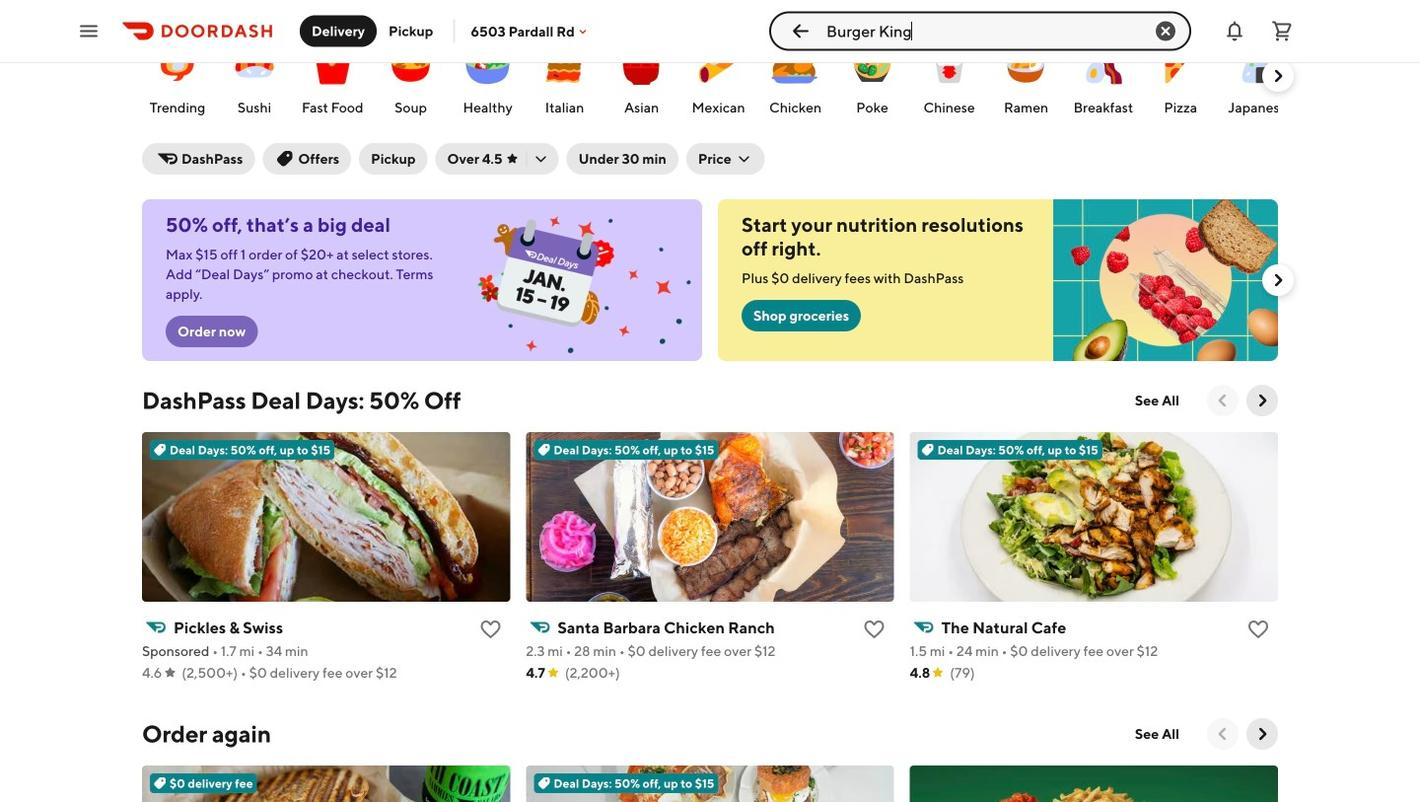 Task type: locate. For each thing, give the bounding box(es) containing it.
2 next button of carousel image from the top
[[1253, 724, 1273, 744]]

1 vertical spatial next button of carousel image
[[1253, 724, 1273, 744]]

1 horizontal spatial click to add this store to your saved list image
[[863, 618, 887, 641]]

next button of carousel image right previous button of carousel image
[[1253, 724, 1273, 744]]

click to add this store to your saved list image
[[479, 618, 503, 641], [863, 618, 887, 641]]

1 vertical spatial next button of carousel image
[[1269, 270, 1289, 290]]

0 items, open order cart image
[[1271, 19, 1295, 43]]

1 next button of carousel image from the top
[[1269, 66, 1289, 86]]

previous button of carousel image
[[1214, 391, 1234, 411]]

next button of carousel image
[[1269, 66, 1289, 86], [1269, 270, 1289, 290]]

notification bell image
[[1224, 19, 1247, 43]]

0 vertical spatial next button of carousel image
[[1253, 391, 1273, 411]]

0 vertical spatial next button of carousel image
[[1269, 66, 1289, 86]]

clear search input image
[[1155, 19, 1178, 43]]

1 next button of carousel image from the top
[[1253, 391, 1273, 411]]

next button of carousel image for previous button of carousel image
[[1253, 724, 1273, 744]]

next button of carousel image
[[1253, 391, 1273, 411], [1253, 724, 1273, 744]]

0 horizontal spatial click to add this store to your saved list image
[[479, 618, 503, 641]]

next button of carousel image right previous button of carousel icon
[[1253, 391, 1273, 411]]



Task type: vqa. For each thing, say whether or not it's contained in the screenshot.
in to the top
no



Task type: describe. For each thing, give the bounding box(es) containing it.
return from search image
[[789, 19, 813, 43]]

2 next button of carousel image from the top
[[1269, 270, 1289, 290]]

1 click to add this store to your saved list image from the left
[[479, 618, 503, 641]]

Store search: begin typing to search for stores available on DoorDash text field
[[827, 20, 1135, 42]]

previous button of carousel image
[[1214, 724, 1234, 744]]

2 click to add this store to your saved list image from the left
[[863, 618, 887, 641]]

click to add this store to your saved list image
[[1247, 618, 1271, 641]]

open menu image
[[77, 19, 101, 43]]

next button of carousel image for previous button of carousel icon
[[1253, 391, 1273, 411]]



